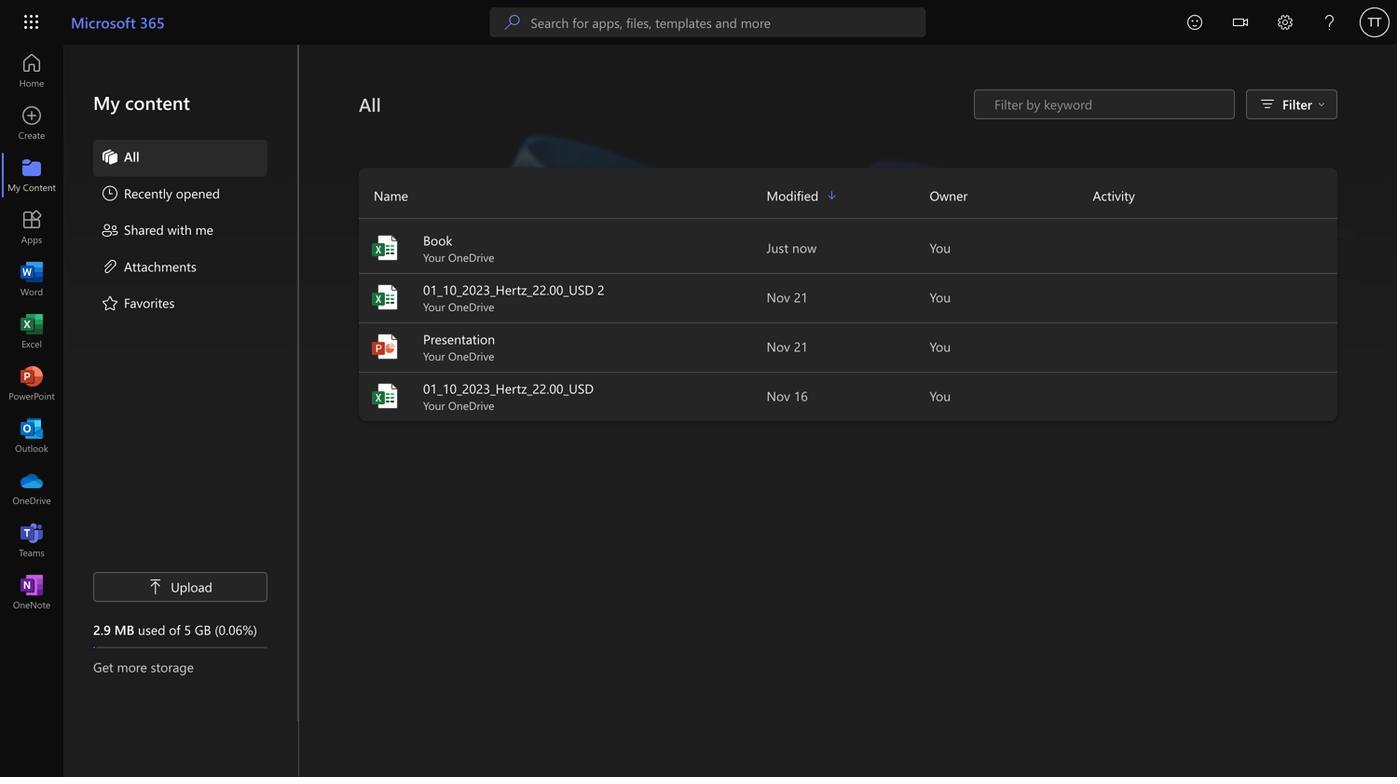 Task type: locate. For each thing, give the bounding box(es) containing it.
1 your from the top
[[423, 250, 445, 265]]

name book cell
[[359, 231, 767, 265]]

1 vertical spatial 01_10_2023_hertz_22.00_usd
[[423, 380, 594, 397]]

row
[[359, 181, 1338, 219]]

your inside the presentation your onedrive
[[423, 349, 445, 364]]

favorites
[[124, 294, 175, 311]]

excel image up powerpoint icon
[[22, 323, 41, 341]]

nov for presentation
[[767, 338, 791, 355]]

navigation
[[0, 45, 63, 619]]

onedrive down the presentation your onedrive
[[448, 398, 495, 413]]

get
[[93, 659, 113, 676]]

microsoft 365
[[71, 12, 165, 32]]

nov left 16
[[767, 387, 791, 405]]

onedrive for book
[[448, 250, 495, 265]]

2
[[598, 281, 605, 298]]

2 onedrive from the top
[[448, 299, 495, 314]]

your
[[423, 250, 445, 265], [423, 299, 445, 314], [423, 349, 445, 364], [423, 398, 445, 413]]

nov 16
[[767, 387, 808, 405]]

excel image
[[370, 233, 400, 263], [370, 283, 400, 312], [22, 323, 41, 341]]

book your onedrive
[[423, 232, 495, 265]]

menu
[[93, 140, 268, 323]]

you
[[930, 239, 951, 256], [930, 289, 951, 306], [930, 338, 951, 355], [930, 387, 951, 405]]

0 vertical spatial nov 21
[[767, 289, 808, 306]]

4 your from the top
[[423, 398, 445, 413]]

21 down now
[[794, 289, 808, 306]]

your inside 01_10_2023_hertz_22.00_usd 2 your onedrive
[[423, 299, 445, 314]]

you for presentation
[[930, 338, 951, 355]]

3 your from the top
[[423, 349, 445, 364]]

application containing my content
[[0, 45, 1398, 778]]

word image
[[22, 270, 41, 289]]

1 nov 21 from the top
[[767, 289, 808, 306]]

menu containing all
[[93, 140, 268, 323]]

3 onedrive from the top
[[448, 349, 495, 364]]

row containing name
[[359, 181, 1338, 219]]

2 01_10_2023_hertz_22.00_usd from the top
[[423, 380, 594, 397]]

book
[[423, 232, 453, 249]]

01_10_2023_hertz_22.00_usd
[[423, 281, 594, 298], [423, 380, 594, 397]]


[[1319, 101, 1326, 108]]

your down presentation on the left top
[[423, 349, 445, 364]]

1 onedrive from the top
[[448, 250, 495, 265]]

excel image for 01_10_2023_hertz_22.00_usd
[[370, 283, 400, 312]]

onedrive inside book your onedrive
[[448, 250, 495, 265]]

you for 01_10_2023_hertz_22.00_usd 2
[[930, 289, 951, 306]]

excel image inside name book cell
[[370, 233, 400, 263]]

tt button
[[1353, 0, 1398, 45]]

0 vertical spatial all
[[359, 92, 381, 117]]

onedrive inside 01_10_2023_hertz_22.00_usd 2 your onedrive
[[448, 299, 495, 314]]

your inside book your onedrive
[[423, 250, 445, 265]]

1 vertical spatial 21
[[794, 338, 808, 355]]

3 nov from the top
[[767, 387, 791, 405]]

filter
[[1283, 96, 1313, 113]]

mb
[[115, 622, 134, 639]]

apps image
[[22, 218, 41, 237]]

onedrive inside 01_10_2023_hertz_22.00_usd your onedrive
[[448, 398, 495, 413]]

modified button
[[767, 181, 930, 211]]

now
[[793, 239, 817, 256]]

create image
[[22, 114, 41, 132]]

(0.06%)
[[215, 622, 257, 639]]

1 vertical spatial excel image
[[370, 283, 400, 312]]

None search field
[[490, 7, 926, 37]]

1 vertical spatial all
[[124, 148, 140, 165]]

tt
[[1369, 15, 1383, 29]]

shared with me
[[124, 221, 214, 238]]

2 nov from the top
[[767, 338, 791, 355]]

01_10_2023_hertz_22.00_usd 2 your onedrive
[[423, 281, 605, 314]]

1 vertical spatial nov
[[767, 338, 791, 355]]

excel image inside name 01_10_2023_hertz_22.00_usd 2 cell
[[370, 283, 400, 312]]

home image
[[22, 62, 41, 80]]

your right excel image
[[423, 398, 445, 413]]

nov for 01_10_2023_hertz_22.00_usd
[[767, 387, 791, 405]]

onedrive inside the presentation your onedrive
[[448, 349, 495, 364]]

21 for presentation
[[794, 338, 808, 355]]

1 vertical spatial nov 21
[[767, 338, 808, 355]]

you for 01_10_2023_hertz_22.00_usd
[[930, 387, 951, 405]]

2 nov 21 from the top
[[767, 338, 808, 355]]

1 nov from the top
[[767, 289, 791, 306]]

0 vertical spatial 21
[[794, 289, 808, 306]]


[[1234, 15, 1249, 30]]

you for book
[[930, 239, 951, 256]]


[[148, 580, 163, 595]]

01_10_2023_hertz_22.00_usd for 2
[[423, 281, 594, 298]]

2.9
[[93, 622, 111, 639]]

Search box. Suggestions appear as you type. search field
[[531, 7, 926, 37]]

nov up nov 16
[[767, 338, 791, 355]]

nov 21
[[767, 289, 808, 306], [767, 338, 808, 355]]

5
[[184, 622, 191, 639]]

all
[[359, 92, 381, 117], [124, 148, 140, 165]]

me
[[195, 221, 214, 238]]

onedrive down presentation on the left top
[[448, 349, 495, 364]]

4 you from the top
[[930, 387, 951, 405]]

4 onedrive from the top
[[448, 398, 495, 413]]

nov 21 down just now
[[767, 289, 808, 306]]

0 vertical spatial 01_10_2023_hertz_22.00_usd
[[423, 281, 594, 298]]

your up presentation on the left top
[[423, 299, 445, 314]]

2 your from the top
[[423, 299, 445, 314]]

excel image up powerpoint image
[[370, 283, 400, 312]]

2 vertical spatial nov
[[767, 387, 791, 405]]

just now
[[767, 239, 817, 256]]

nov
[[767, 289, 791, 306], [767, 338, 791, 355], [767, 387, 791, 405]]

outlook image
[[22, 427, 41, 446]]

0 horizontal spatial all
[[124, 148, 140, 165]]

excel image
[[370, 381, 400, 411]]

my content left pane navigation navigation
[[63, 45, 298, 722]]

01_10_2023_hertz_22.00_usd inside 01_10_2023_hertz_22.00_usd 2 your onedrive
[[423, 281, 594, 298]]

shared
[[124, 221, 164, 238]]

1 21 from the top
[[794, 289, 808, 306]]

your inside 01_10_2023_hertz_22.00_usd your onedrive
[[423, 398, 445, 413]]

0 vertical spatial excel image
[[370, 233, 400, 263]]

01_10_2023_hertz_22.00_usd your onedrive
[[423, 380, 594, 413]]

onedrive
[[448, 250, 495, 265], [448, 299, 495, 314], [448, 349, 495, 364], [448, 398, 495, 413]]

excel image down "name"
[[370, 233, 400, 263]]

2 vertical spatial excel image
[[22, 323, 41, 341]]

nov 21 up nov 16
[[767, 338, 808, 355]]

onedrive down book
[[448, 250, 495, 265]]

nov for 01_10_2023_hertz_22.00_usd 2
[[767, 289, 791, 306]]

1 01_10_2023_hertz_22.00_usd from the top
[[423, 281, 594, 298]]

row inside application
[[359, 181, 1338, 219]]

my content
[[93, 90, 190, 115]]

opened
[[176, 184, 220, 202]]

01_10_2023_hertz_22.00_usd down the presentation your onedrive
[[423, 380, 594, 397]]

onedrive image
[[22, 479, 41, 498]]

get more storage button
[[93, 658, 268, 677]]

0 vertical spatial nov
[[767, 289, 791, 306]]

menu inside "my content left pane navigation" navigation
[[93, 140, 268, 323]]

my
[[93, 90, 120, 115]]

presentation
[[423, 331, 495, 348]]

21
[[794, 289, 808, 306], [794, 338, 808, 355]]

2 you from the top
[[930, 289, 951, 306]]

used
[[138, 622, 166, 639]]

excel image for book
[[370, 233, 400, 263]]

Filter by keyword text field
[[993, 95, 1225, 114]]

application
[[0, 45, 1398, 778]]

filter 
[[1283, 96, 1326, 113]]

owner
[[930, 187, 968, 204]]

nov down just
[[767, 289, 791, 306]]

01_10_2023_hertz_22.00_usd for your
[[423, 380, 594, 397]]

onedrive up presentation on the left top
[[448, 299, 495, 314]]

name 01_10_2023_hertz_22.00_usd cell
[[359, 380, 767, 413]]

my content image
[[22, 166, 41, 185]]

21 up 16
[[794, 338, 808, 355]]

nov 21 for 01_10_2023_hertz_22.00_usd 2
[[767, 289, 808, 306]]

1 you from the top
[[930, 239, 951, 256]]

owner button
[[930, 181, 1093, 211]]

01_10_2023_hertz_22.00_usd down book your onedrive
[[423, 281, 594, 298]]

01_10_2023_hertz_22.00_usd inside name 01_10_2023_hertz_22.00_usd cell
[[423, 380, 594, 397]]

3 you from the top
[[930, 338, 951, 355]]

storage
[[151, 659, 194, 676]]

your down book
[[423, 250, 445, 265]]

onedrive for presentation
[[448, 349, 495, 364]]

2 21 from the top
[[794, 338, 808, 355]]



Task type: describe. For each thing, give the bounding box(es) containing it.
just
[[767, 239, 789, 256]]

upload
[[171, 579, 212, 596]]

16
[[794, 387, 808, 405]]

favorites element
[[101, 294, 175, 316]]

2.9 mb used of 5 gb (0.06%)
[[93, 622, 257, 639]]

recently opened element
[[101, 184, 220, 206]]

with
[[167, 221, 192, 238]]

microsoft
[[71, 12, 136, 32]]

recently opened
[[124, 184, 220, 202]]

your for book
[[423, 250, 445, 265]]

navigation inside application
[[0, 45, 63, 619]]

 button
[[1219, 0, 1264, 48]]

nov 21 for presentation
[[767, 338, 808, 355]]

microsoft 365 banner
[[0, 0, 1398, 48]]

gb
[[195, 622, 211, 639]]

activity
[[1093, 187, 1136, 204]]

attachments element
[[101, 257, 197, 279]]

onedrive for 01_10_2023_hertz_22.00_usd
[[448, 398, 495, 413]]

name 01_10_2023_hertz_22.00_usd 2 cell
[[359, 281, 767, 314]]

your for presentation
[[423, 349, 445, 364]]

name presentation cell
[[359, 330, 767, 364]]

recently
[[124, 184, 172, 202]]

content
[[125, 90, 190, 115]]

more
[[117, 659, 147, 676]]

all inside menu
[[124, 148, 140, 165]]

21 for 01_10_2023_hertz_22.00_usd 2
[[794, 289, 808, 306]]

shared with me element
[[101, 221, 214, 243]]

powerpoint image
[[370, 332, 400, 362]]

name button
[[359, 181, 767, 211]]

name
[[374, 187, 408, 204]]

get more storage
[[93, 659, 194, 676]]

teams image
[[22, 532, 41, 550]]

displaying 4 out of 6 files. status
[[975, 90, 1236, 119]]

presentation your onedrive
[[423, 331, 495, 364]]

activity, column 4 of 4 column header
[[1093, 181, 1338, 211]]

all element
[[101, 147, 140, 169]]

onenote image
[[22, 584, 41, 602]]

of
[[169, 622, 181, 639]]

 upload
[[148, 579, 212, 596]]

365
[[140, 12, 165, 32]]

modified
[[767, 187, 819, 204]]

attachments
[[124, 258, 197, 275]]

1 horizontal spatial all
[[359, 92, 381, 117]]

your for 01_10_2023_hertz_22.00_usd
[[423, 398, 445, 413]]

powerpoint image
[[22, 375, 41, 394]]



Task type: vqa. For each thing, say whether or not it's contained in the screenshot.
2.9 MB used of 5 GB (0.06%)
yes



